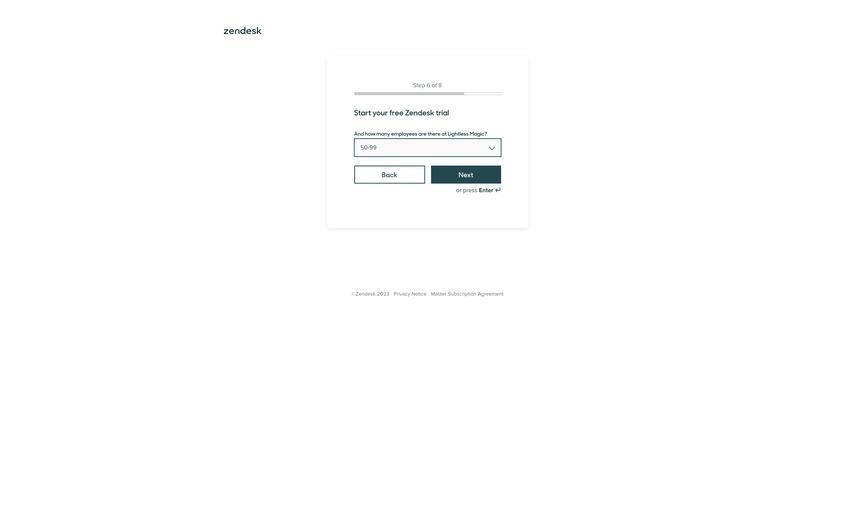 Task type: vqa. For each thing, say whether or not it's contained in the screenshot.
Lightless
yes



Task type: locate. For each thing, give the bounding box(es) containing it.
start
[[354, 107, 371, 118]]

magic
[[470, 130, 485, 137]]

next button
[[431, 166, 501, 184]]

how
[[365, 130, 376, 137]]

privacy notice
[[394, 291, 427, 297]]

©zendesk
[[352, 291, 376, 297]]

of
[[432, 82, 437, 89]]

next
[[459, 170, 474, 179]]

and
[[354, 130, 364, 137]]

or press enter
[[457, 187, 494, 194]]

enter
[[479, 187, 494, 194]]

many
[[377, 130, 390, 137]]

master subscription agreement link
[[431, 291, 504, 297]]

lightless
[[448, 130, 469, 137]]

trial
[[436, 107, 450, 118]]

zendesk image
[[224, 27, 261, 34]]

free
[[390, 107, 404, 118]]

notice
[[412, 291, 427, 297]]

2023
[[377, 291, 390, 297]]

there
[[428, 130, 441, 137]]

master subscription agreement
[[431, 291, 504, 297]]

6
[[427, 82, 431, 89]]

subscription
[[448, 291, 477, 297]]

©zendesk 2023
[[352, 291, 390, 297]]

©zendesk 2023 link
[[352, 291, 390, 297]]

8
[[439, 82, 442, 89]]

enter image
[[495, 187, 501, 193]]



Task type: describe. For each thing, give the bounding box(es) containing it.
privacy notice link
[[394, 291, 427, 297]]

or
[[457, 187, 462, 194]]

step
[[414, 82, 426, 89]]

step 6 of 8
[[414, 82, 442, 89]]

zendesk
[[405, 107, 435, 118]]

back button
[[354, 166, 425, 184]]

at
[[442, 130, 447, 137]]

press
[[463, 187, 478, 194]]

master
[[431, 291, 447, 297]]

and how many employees are there at lightless magic ?
[[354, 130, 488, 137]]

employees
[[391, 130, 418, 137]]

agreement
[[478, 291, 504, 297]]

are
[[419, 130, 427, 137]]

privacy
[[394, 291, 411, 297]]

?
[[485, 130, 488, 137]]

back
[[382, 170, 398, 179]]

start your free zendesk trial
[[354, 107, 450, 118]]

your
[[373, 107, 388, 118]]



